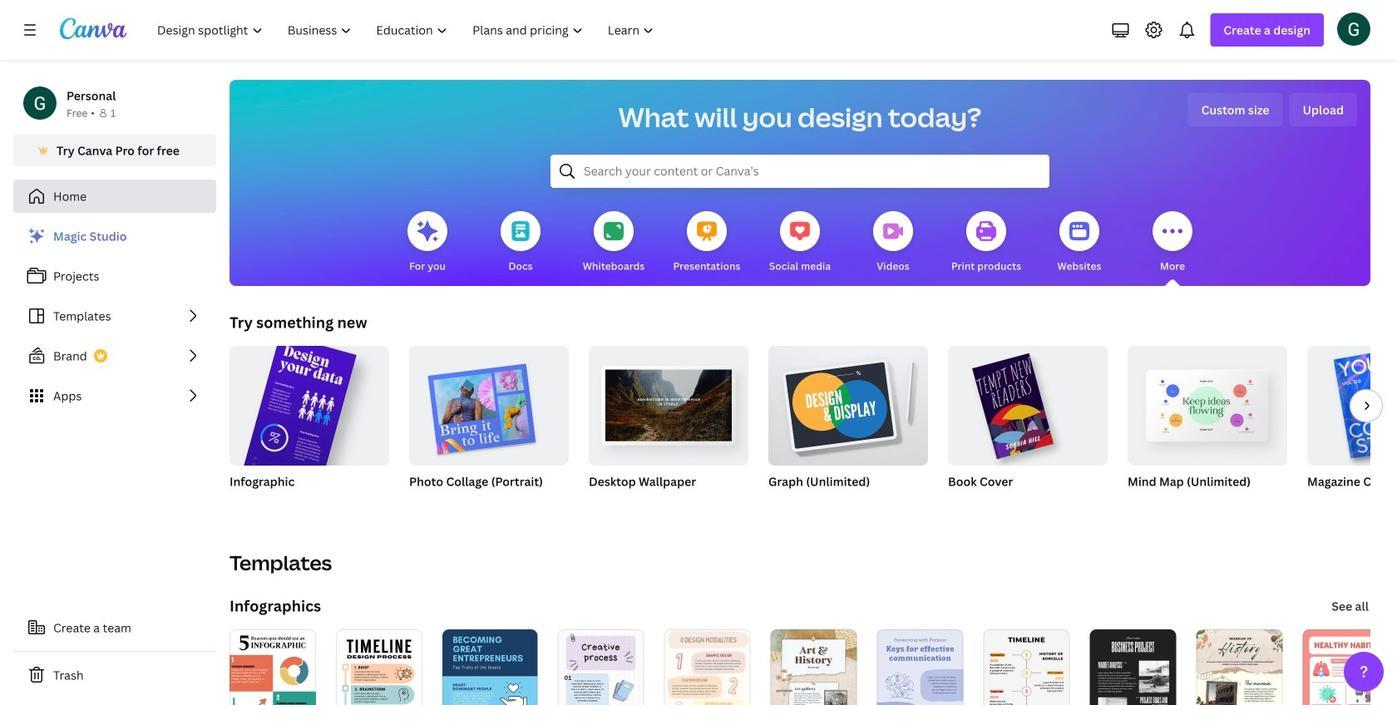 Task type: describe. For each thing, give the bounding box(es) containing it.
greg robinson image
[[1338, 12, 1371, 46]]



Task type: vqa. For each thing, say whether or not it's contained in the screenshot.
LIST on the left of page
yes



Task type: locate. For each thing, give the bounding box(es) containing it.
group
[[228, 334, 389, 546], [228, 334, 389, 546], [409, 339, 569, 511], [409, 339, 569, 466], [589, 339, 749, 511], [589, 339, 749, 466], [769, 339, 929, 511], [769, 339, 929, 466], [948, 346, 1108, 511], [948, 346, 1108, 466], [1128, 346, 1288, 511], [1308, 346, 1398, 511]]

top level navigation element
[[146, 13, 668, 47]]

list
[[13, 220, 216, 413]]

Search search field
[[584, 156, 1017, 187]]

None search field
[[551, 155, 1050, 188]]



